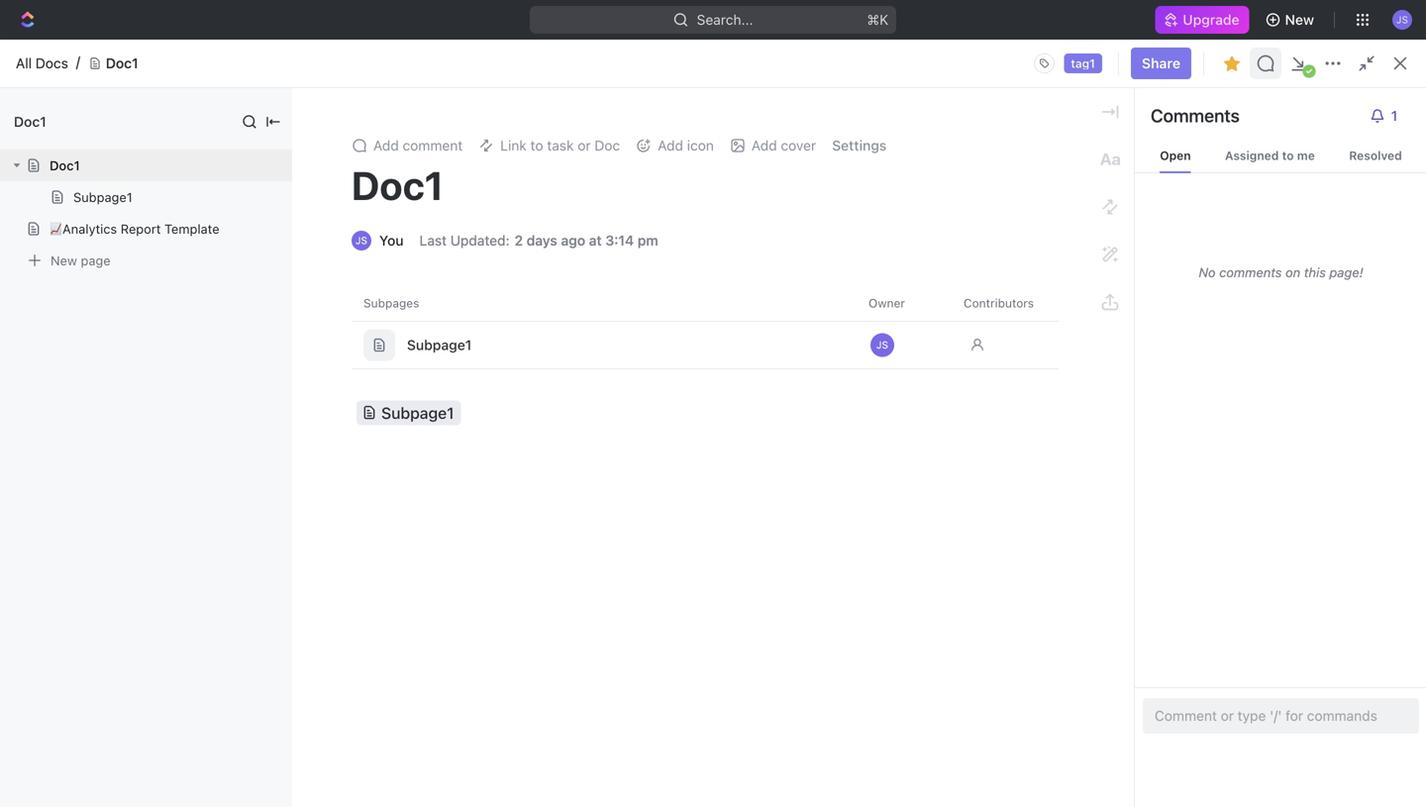 Task type: locate. For each thing, give the bounding box(es) containing it.
1 vertical spatial new
[[1348, 85, 1377, 101]]

7 row
[[276, 409, 1426, 448]]

1 right project
[[378, 233, 384, 250]]

doc right "in"
[[1301, 265, 1326, 281]]

add left icon
[[658, 137, 683, 154]]

on
[[1286, 265, 1301, 280]]

3:14
[[606, 232, 634, 249]]

template
[[449, 202, 508, 218], [164, 221, 219, 236], [1213, 265, 1272, 281]]

docs inside tab list
[[363, 349, 396, 366]]

2 vertical spatial template
[[1213, 265, 1272, 281]]

column header
[[276, 378, 298, 411], [645, 378, 843, 411], [843, 378, 1073, 411], [1231, 378, 1390, 411], [1390, 378, 1426, 411]]

2 column header from the left
[[645, 378, 843, 411]]

cell
[[276, 410, 298, 446], [645, 410, 843, 446], [843, 410, 1073, 446], [1073, 410, 1231, 446], [1231, 410, 1390, 446], [1390, 410, 1426, 446], [276, 446, 298, 481], [298, 446, 645, 481], [645, 446, 843, 481], [843, 446, 1073, 481], [1231, 446, 1390, 481], [1390, 446, 1426, 481], [276, 481, 298, 517], [298, 481, 645, 517], [645, 481, 843, 517], [843, 481, 1073, 517], [1073, 481, 1231, 517], [1231, 481, 1390, 517], [1390, 481, 1426, 517]]

1 horizontal spatial template
[[449, 202, 508, 218]]

1 horizontal spatial to
[[1282, 149, 1294, 162]]

settings
[[832, 137, 887, 154]]

add left cover
[[752, 137, 777, 154]]

0 horizontal spatial report
[[121, 221, 161, 236]]

0 vertical spatial report
[[121, 221, 161, 236]]

add icon
[[658, 137, 714, 154]]

1 horizontal spatial new
[[1285, 11, 1314, 28]]

2 horizontal spatial template
[[1213, 265, 1272, 281]]

ago
[[561, 232, 585, 249], [1131, 456, 1155, 472]]

1 untitled from the top
[[1090, 202, 1141, 218]]

js button
[[1387, 4, 1418, 36]]

my docs button
[[335, 339, 401, 378]]

new doc button
[[1336, 77, 1418, 109]]

subpage1 link
[[362, 403, 454, 422]]

js up new doc
[[1397, 14, 1409, 25]]

mins
[[1097, 456, 1127, 472]]

new for new
[[1285, 11, 1314, 28]]

1 vertical spatial doc
[[595, 137, 620, 154]]

7
[[373, 420, 381, 436]]

2 horizontal spatial doc
[[1381, 85, 1407, 101]]

subpage1 down inbox on the top of page
[[73, 190, 132, 205]]

js down owner
[[877, 339, 889, 351]]

2 horizontal spatial new
[[1348, 85, 1377, 101]]

docs right my
[[363, 349, 396, 366]]

add inside add subpage 'button'
[[950, 362, 973, 375]]

home
[[48, 133, 85, 150]]

date updated row
[[276, 378, 1426, 411]]

template up updated:
[[449, 202, 508, 218]]

home link
[[8, 126, 244, 157]]

comments
[[1220, 265, 1282, 280]]

page!
[[1330, 265, 1364, 280]]

link
[[500, 137, 527, 154]]

new for new page
[[51, 253, 77, 268]]

template left •
[[1213, 265, 1272, 281]]

doc1 down all
[[14, 113, 46, 130]]

upgrade
[[1183, 11, 1240, 28]]

js inside js dropdown button
[[1397, 14, 1409, 25]]

shared
[[414, 349, 461, 366]]

new up search docs
[[1285, 11, 1314, 28]]

new
[[1285, 11, 1314, 28], [1348, 85, 1377, 101], [51, 253, 77, 268]]

to for link
[[531, 137, 543, 154]]

1 vertical spatial 1
[[378, 233, 384, 250]]

to left me
[[1282, 149, 1294, 162]]

0 horizontal spatial ago
[[561, 232, 585, 249]]

template down "inbox" link
[[164, 221, 219, 236]]

to right link
[[531, 137, 543, 154]]

report
[[121, 221, 161, 236], [1166, 265, 1209, 281]]

docs inside sidebar navigation
[[48, 201, 81, 217]]

untitled link down assigned
[[1055, 194, 1386, 226]]

project 1 link
[[293, 226, 624, 258]]

0 vertical spatial doc
[[1381, 85, 1407, 101]]

2
[[515, 232, 523, 249]]

subpage1
[[73, 190, 132, 205], [407, 337, 472, 353], [381, 404, 454, 422]]

4 column header from the left
[[1231, 378, 1390, 411]]

0 horizontal spatial doc
[[595, 137, 620, 154]]

1
[[1391, 107, 1398, 124], [378, 233, 384, 250]]

1 horizontal spatial report
[[1166, 265, 1209, 281]]

see all button
[[1332, 162, 1386, 186]]

tab list
[[300, 339, 774, 378]]

at
[[589, 232, 602, 249]]

docs right all
[[36, 55, 68, 71]]

0 horizontal spatial 📈analytics
[[50, 221, 117, 236]]

new up resolved
[[1348, 85, 1377, 101]]

no
[[1199, 265, 1216, 280]]

template for workshop agenda template
[[449, 202, 508, 218]]

report for 📈analytics report template
[[121, 221, 161, 236]]

all docs
[[16, 55, 68, 71]]

📈analytics up the new page
[[50, 221, 117, 236]]

2 vertical spatial new
[[51, 253, 77, 268]]

table
[[276, 378, 1426, 517]]

task
[[547, 137, 574, 154]]

report down "inbox" link
[[121, 221, 161, 236]]

0 vertical spatial new
[[1285, 11, 1314, 28]]

1 horizontal spatial 1
[[1391, 107, 1398, 124]]

doc1 down home
[[50, 158, 80, 173]]

1 vertical spatial report
[[1166, 265, 1209, 281]]

0 horizontal spatial to
[[531, 137, 543, 154]]

1 horizontal spatial 📈analytics
[[1090, 265, 1162, 281]]

new down dashboards
[[51, 253, 77, 268]]

ago left at
[[561, 232, 585, 249]]

docs down inbox on the top of page
[[48, 201, 81, 217]]

doc1 down add comment
[[352, 162, 444, 209]]

docs for my docs
[[363, 349, 396, 366]]

doc1
[[106, 55, 138, 71], [14, 113, 46, 130], [50, 158, 80, 173], [352, 162, 444, 209]]

link to task or doc
[[500, 137, 620, 154]]

new inside button
[[1285, 11, 1314, 28]]

tab list containing my docs
[[300, 339, 774, 378]]

📈analytics left no
[[1090, 265, 1162, 281]]

doc up resolved
[[1381, 85, 1407, 101]]

all
[[16, 55, 32, 71]]

add
[[373, 137, 399, 154], [658, 137, 683, 154], [752, 137, 777, 154], [950, 362, 973, 375]]

tag1
[[1071, 56, 1095, 70]]

docs
[[36, 55, 68, 71], [288, 85, 321, 101], [1283, 85, 1316, 101], [48, 201, 81, 217], [363, 349, 396, 366]]

new inside button
[[1348, 85, 1377, 101]]

date updated
[[1085, 388, 1161, 402]]

📈analytics for 📈analytics report template • in doc
[[1090, 265, 1162, 281]]

1 untitled link from the top
[[1055, 194, 1386, 226]]

0 vertical spatial 📈analytics
[[50, 221, 117, 236]]

2 horizontal spatial js
[[1397, 14, 1409, 25]]

1 vertical spatial untitled
[[1090, 233, 1141, 250]]

add left the subpage
[[950, 362, 973, 375]]

5 column header from the left
[[1390, 378, 1426, 411]]

subpage1 for contributors
[[407, 337, 472, 353]]

add subpage
[[950, 362, 1027, 375]]

row
[[276, 481, 1426, 517]]

report left comments at the top right of the page
[[1166, 265, 1209, 281]]

date
[[1085, 388, 1111, 402]]

last
[[420, 232, 447, 249]]

ago right the mins
[[1131, 456, 1155, 472]]

1 vertical spatial ago
[[1131, 456, 1155, 472]]

0 vertical spatial js
[[1397, 14, 1409, 25]]

last updated: 2 days ago at 3:14 pm
[[420, 232, 658, 249]]

5 mins ago row
[[276, 446, 1426, 481]]

0 horizontal spatial new
[[51, 253, 77, 268]]

js left you
[[356, 235, 367, 246]]

1 vertical spatial template
[[164, 221, 219, 236]]

project
[[329, 233, 374, 250]]

3 column header from the left
[[843, 378, 1073, 411]]

0 vertical spatial 1
[[1391, 107, 1398, 124]]

1 horizontal spatial js
[[877, 339, 889, 351]]

2 vertical spatial doc
[[1301, 265, 1326, 281]]

add left comment
[[373, 137, 399, 154]]

comments
[[1151, 105, 1240, 126]]

0 vertical spatial template
[[449, 202, 508, 218]]

docs right "search"
[[1283, 85, 1316, 101]]

to
[[531, 137, 543, 154], [1282, 149, 1294, 162]]

untitled
[[1090, 202, 1141, 218], [1090, 233, 1141, 250]]

2 untitled from the top
[[1090, 233, 1141, 250]]

created
[[1063, 165, 1122, 184]]

1 vertical spatial 📈analytics
[[1090, 265, 1162, 281]]

5
[[1085, 456, 1093, 472]]

doc right or
[[595, 137, 620, 154]]

0 vertical spatial untitled
[[1090, 202, 1141, 218]]

date updated button
[[1073, 379, 1172, 410]]

to inside dropdown button
[[531, 137, 543, 154]]

📈analytics
[[50, 221, 117, 236], [1090, 265, 1162, 281]]

0 horizontal spatial template
[[164, 221, 219, 236]]

workshop agenda template
[[329, 202, 508, 218]]

0 vertical spatial subpage1
[[73, 190, 132, 205]]

js
[[1397, 14, 1409, 25], [356, 235, 367, 246], [877, 339, 889, 351]]

1 vertical spatial subpage1
[[407, 337, 472, 353]]

untitled for first untitled link from the top of the page
[[1090, 202, 1141, 218]]

1 vertical spatial js
[[356, 235, 367, 246]]

7 button
[[301, 409, 633, 448]]

untitled link up no
[[1055, 226, 1386, 258]]

5 mins ago
[[1085, 456, 1155, 472]]

1 horizontal spatial ago
[[1131, 456, 1155, 472]]

subpage1 down subpages
[[407, 337, 472, 353]]

page
[[81, 253, 111, 268]]

1 down new doc
[[1391, 107, 1398, 124]]

subpage1 right 7
[[381, 404, 454, 422]]



Task type: vqa. For each thing, say whether or not it's contained in the screenshot.
Doc
yes



Task type: describe. For each thing, give the bounding box(es) containing it.
sidebar navigation
[[0, 69, 253, 807]]

comment
[[403, 137, 463, 154]]

2 untitled link from the top
[[1055, 226, 1386, 258]]

0 horizontal spatial js
[[356, 235, 367, 246]]

me
[[1149, 165, 1171, 184]]

add for add subpage
[[950, 362, 973, 375]]

add subpage button
[[927, 357, 1035, 380]]

report for 📈analytics report template • in doc
[[1166, 265, 1209, 281]]

doc1 up home link
[[106, 55, 138, 71]]

2 vertical spatial subpage1
[[381, 404, 454, 422]]

updated:
[[450, 232, 510, 249]]

owner
[[869, 296, 905, 310]]

dashboards link
[[8, 227, 244, 259]]

see
[[1340, 167, 1361, 181]]

1 column header from the left
[[276, 378, 298, 411]]

all docs link
[[16, 55, 68, 72]]

tag1 button
[[1028, 48, 1106, 79]]

Search by name... text field
[[1088, 340, 1338, 369]]

new page
[[51, 253, 111, 268]]

or
[[578, 137, 591, 154]]

workshop
[[329, 202, 393, 218]]

link to task or doc button
[[471, 132, 628, 159]]

add comment
[[373, 137, 463, 154]]

my docs
[[340, 349, 396, 366]]

by
[[1126, 165, 1145, 184]]

assigned
[[1225, 149, 1279, 162]]

agenda
[[397, 202, 446, 218]]

inbox
[[48, 167, 82, 183]]

0 vertical spatial ago
[[561, 232, 585, 249]]

new button
[[1258, 4, 1326, 36]]

docs link
[[8, 193, 244, 225]]

add cover
[[752, 137, 816, 154]]

recent
[[301, 165, 354, 184]]

see all
[[1340, 167, 1378, 181]]

doc inside button
[[1381, 85, 1407, 101]]

add for add cover
[[752, 137, 777, 154]]

add for add icon
[[658, 137, 683, 154]]

docs up "recent" at the left top
[[288, 85, 321, 101]]

open
[[1160, 149, 1191, 162]]

assigned to me
[[1225, 149, 1315, 162]]

2 vertical spatial js
[[877, 339, 889, 351]]

pm
[[638, 232, 658, 249]]

search
[[1234, 85, 1279, 101]]

0 horizontal spatial 1
[[378, 233, 384, 250]]

this
[[1304, 265, 1326, 280]]

shared button
[[409, 339, 466, 378]]

ago inside row
[[1131, 456, 1155, 472]]

template for 📈analytics report template • in doc
[[1213, 265, 1272, 281]]

me
[[1297, 149, 1315, 162]]

you
[[379, 232, 404, 249]]

doc inside dropdown button
[[595, 137, 620, 154]]

all
[[1365, 167, 1378, 181]]

contributors
[[964, 296, 1034, 310]]

search docs button
[[1206, 77, 1328, 109]]

cover
[[781, 137, 816, 154]]

add for add comment
[[373, 137, 399, 154]]

created by me
[[1063, 165, 1171, 184]]

1 horizontal spatial doc
[[1301, 265, 1326, 281]]

to for assigned
[[1282, 149, 1294, 162]]

docs for all docs
[[36, 55, 68, 71]]

1 inside dropdown button
[[1391, 107, 1398, 124]]

⌘k
[[867, 11, 889, 28]]

subpages
[[364, 296, 419, 310]]

📈analytics report template
[[50, 221, 219, 236]]

share
[[1142, 55, 1181, 71]]

📈analytics report template • in doc
[[1090, 265, 1326, 281]]

subpage
[[976, 362, 1027, 375]]

my
[[340, 349, 359, 366]]

docs for search docs
[[1283, 85, 1316, 101]]

no comments on this page!
[[1199, 265, 1364, 280]]

search docs
[[1234, 85, 1316, 101]]

untitled for first untitled link from the bottom
[[1090, 233, 1141, 250]]

table containing 7
[[276, 378, 1426, 517]]

dashboards
[[48, 234, 124, 251]]

subpage1 for doc1
[[73, 190, 132, 205]]

icon
[[687, 137, 714, 154]]

•
[[1276, 266, 1282, 281]]

in
[[1286, 265, 1297, 281]]

resolved
[[1349, 149, 1402, 162]]

new doc
[[1348, 85, 1407, 101]]

workshop agenda template link
[[293, 194, 624, 226]]

project 1
[[329, 233, 384, 250]]

days
[[527, 232, 557, 249]]

📈analytics for 📈analytics report template
[[50, 221, 117, 236]]

inbox link
[[8, 159, 244, 191]]

template for 📈analytics report template
[[164, 221, 219, 236]]

updated
[[1114, 388, 1161, 402]]

upgrade link
[[1155, 6, 1250, 34]]

search...
[[697, 11, 753, 28]]

1 button
[[1362, 100, 1412, 132]]

new for new doc
[[1348, 85, 1377, 101]]



